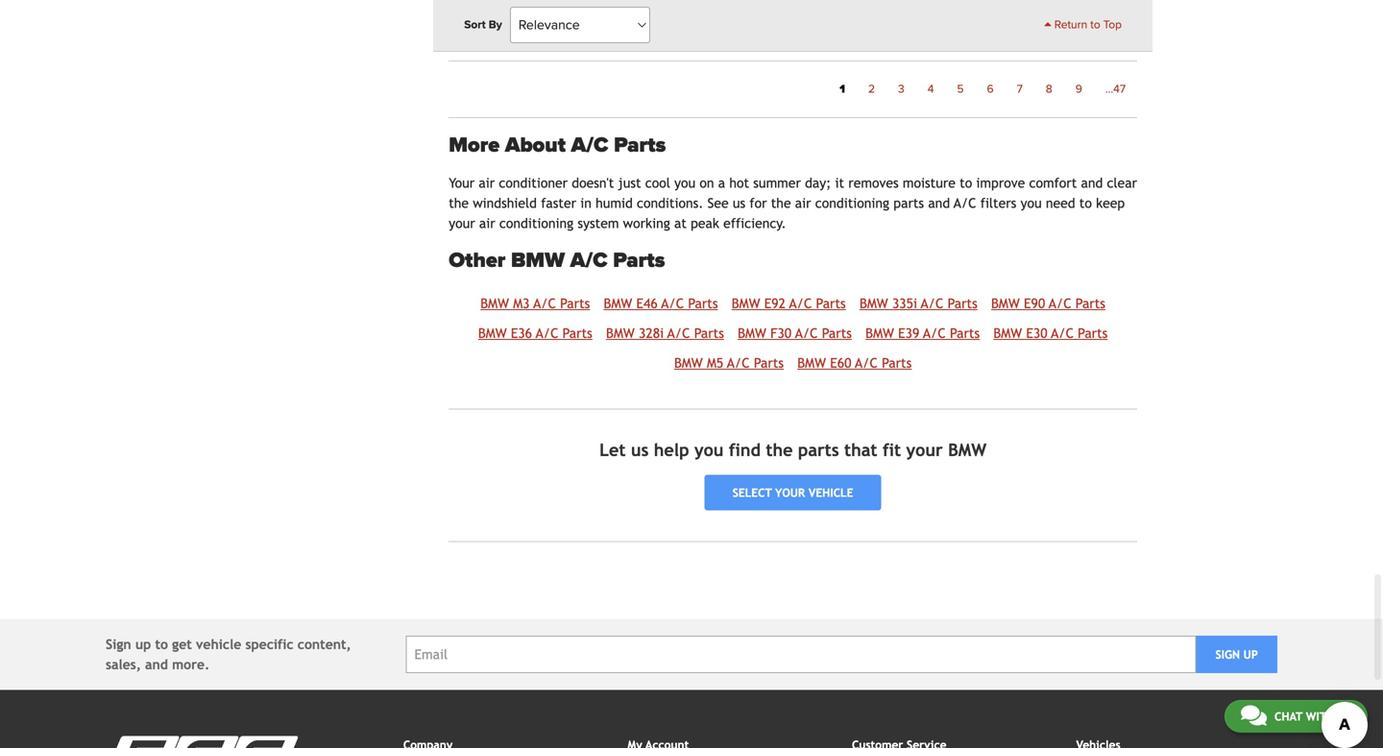 Task type: vqa. For each thing, say whether or not it's contained in the screenshot.
the right 1 "link"
no



Task type: describe. For each thing, give the bounding box(es) containing it.
2 vertical spatial air
[[479, 216, 496, 231]]

vehicle
[[196, 637, 241, 653]]

parts for bmw 328i a/c parts
[[694, 326, 724, 341]]

e36
[[511, 326, 532, 341]]

to left top
[[1091, 18, 1101, 32]]

3
[[899, 82, 905, 96]]

bmw e92 a/c parts
[[732, 296, 846, 311]]

sales,
[[106, 657, 141, 673]]

a/c for other bmw a/c parts
[[571, 248, 608, 274]]

top
[[1104, 18, 1122, 32]]

a/c for bmw e60 a/c parts
[[856, 355, 878, 371]]

bmw right fit
[[949, 440, 987, 460]]

comments image
[[1241, 704, 1267, 727]]

about
[[505, 132, 566, 158]]

bmw e90 a/c parts link
[[992, 296, 1106, 311]]

clear
[[1108, 176, 1138, 191]]

more
[[449, 132, 500, 158]]

bmw e30 a/c parts link
[[994, 326, 1108, 341]]

2
[[869, 82, 875, 96]]

caret up image
[[1045, 18, 1052, 30]]

328i
[[639, 326, 664, 341]]

a/c for bmw f30 a/c parts
[[796, 326, 818, 341]]

bmw 335i a/c parts
[[860, 296, 978, 311]]

2 horizontal spatial and
[[1082, 176, 1103, 191]]

0 horizontal spatial parts
[[798, 440, 839, 460]]

a/c for more about a/c parts
[[571, 132, 609, 158]]

parts for bmw e36 a/c parts
[[563, 326, 593, 341]]

e60
[[831, 355, 852, 371]]

1 vertical spatial conditioning
[[500, 216, 574, 231]]

7 link
[[1006, 77, 1035, 102]]

working
[[623, 216, 671, 231]]

content,
[[298, 637, 351, 653]]

sign up
[[1216, 648, 1259, 662]]

6
[[987, 82, 994, 96]]

e90
[[1024, 296, 1046, 311]]

Email email field
[[406, 636, 1197, 674]]

parts for bmw e60 a/c parts
[[882, 355, 912, 371]]

your inside button
[[776, 486, 806, 500]]

bmw m3 a/c parts
[[481, 296, 590, 311]]

comfort
[[1030, 176, 1077, 191]]

bmw e46 a/c parts
[[604, 296, 718, 311]]

…47 link
[[1094, 77, 1138, 102]]

other
[[449, 248, 506, 274]]

e46
[[637, 296, 658, 311]]

sort
[[464, 18, 486, 32]]

help
[[654, 440, 690, 460]]

5 link
[[946, 77, 976, 102]]

4 link
[[916, 77, 946, 102]]

bmw e60 a/c parts
[[798, 355, 912, 371]]

doesn't
[[572, 176, 614, 191]]

parts for bmw 335i a/c parts
[[948, 296, 978, 311]]

parts for other bmw a/c parts
[[613, 248, 665, 274]]

day;
[[805, 176, 832, 191]]

filters
[[981, 196, 1017, 211]]

bmw for bmw 335i a/c parts
[[860, 296, 889, 311]]

your air conditioner doesn't just cool you on a hot summer day; it removes moisture to improve comfort and clear the windshield faster in humid conditions. see us for the air conditioning parts and a/c filters you need to keep your air conditioning system working at peak efficiency.
[[449, 176, 1138, 231]]

…47
[[1106, 82, 1126, 96]]

a/c for bmw e92 a/c parts
[[790, 296, 812, 311]]

parts inside your air conditioner doesn't just cool you on a hot summer day; it removes moisture to improve comfort and clear the windshield faster in humid conditions. see us for the air conditioning parts and a/c filters you need to keep your air conditioning system working at peak efficiency.
[[894, 196, 925, 211]]

system
[[578, 216, 619, 231]]

1 link
[[828, 77, 857, 102]]

removes
[[849, 176, 899, 191]]

bmw 335i a/c parts link
[[860, 296, 978, 311]]

ecs tuning image
[[106, 737, 298, 749]]

hot
[[730, 176, 750, 191]]

2 vertical spatial you
[[695, 440, 724, 460]]

7
[[1017, 82, 1023, 96]]

f30
[[771, 326, 792, 341]]

m5
[[707, 355, 724, 371]]

bmw for bmw e46 a/c parts
[[604, 296, 633, 311]]

bmw f30 a/c parts link
[[738, 326, 852, 341]]

9
[[1076, 82, 1083, 96]]

a/c for bmw m5 a/c parts
[[728, 355, 750, 371]]

sort by
[[464, 18, 502, 32]]

bmw e30 a/c parts
[[994, 326, 1108, 341]]

a/c for bmw e36 a/c parts
[[536, 326, 559, 341]]

8 link
[[1035, 77, 1065, 102]]

bmw for bmw m5 a/c parts
[[675, 355, 703, 371]]

0 vertical spatial air
[[479, 176, 495, 191]]

paginated product list navigation navigation
[[449, 77, 1138, 102]]

bmw for bmw e36 a/c parts
[[478, 326, 507, 341]]

select your vehicle
[[733, 486, 854, 500]]

humid
[[596, 196, 633, 211]]

bmw for bmw e39 a/c parts
[[866, 326, 895, 341]]

vehicle
[[809, 486, 854, 500]]

0 vertical spatial conditioning
[[816, 196, 890, 211]]

in
[[581, 196, 592, 211]]

peak
[[691, 216, 720, 231]]

bmw for bmw 328i a/c parts
[[606, 326, 635, 341]]

see
[[708, 196, 729, 211]]

6 link
[[976, 77, 1006, 102]]

bmw for bmw f30 a/c parts
[[738, 326, 767, 341]]

up for sign up
[[1244, 648, 1259, 662]]

bmw for bmw e30 a/c parts
[[994, 326, 1023, 341]]

335i
[[893, 296, 918, 311]]

fit
[[883, 440, 901, 460]]

bmw e90 a/c parts
[[992, 296, 1106, 311]]

bmw e92 a/c parts link
[[732, 296, 846, 311]]

to left the improve
[[960, 176, 973, 191]]

summer
[[754, 176, 801, 191]]

bmw f30 a/c parts
[[738, 326, 852, 341]]

chat with us link
[[1225, 701, 1368, 733]]

a/c for bmw e46 a/c parts
[[662, 296, 684, 311]]



Task type: locate. For each thing, give the bounding box(es) containing it.
and right sales,
[[145, 657, 168, 673]]

your right select at bottom
[[776, 486, 806, 500]]

bmw for bmw e60 a/c parts
[[798, 355, 826, 371]]

a/c right e39
[[924, 326, 946, 341]]

air down windshield
[[479, 216, 496, 231]]

parts down e39
[[882, 355, 912, 371]]

return to top link
[[1045, 16, 1122, 34]]

a/c for bmw m3 a/c parts
[[534, 296, 556, 311]]

conditioning down it
[[816, 196, 890, 211]]

bmw left m5 at right
[[675, 355, 703, 371]]

bmw m3 a/c parts link
[[481, 296, 590, 311]]

the down summer
[[771, 196, 791, 211]]

parts for bmw f30 a/c parts
[[822, 326, 852, 341]]

sign up chat with us link
[[1216, 648, 1241, 662]]

your up other
[[449, 216, 475, 231]]

0 vertical spatial and
[[1082, 176, 1103, 191]]

parts for bmw e30 a/c parts
[[1078, 326, 1108, 341]]

specific
[[246, 637, 294, 653]]

parts up bmw f30 a/c parts link
[[816, 296, 846, 311]]

air
[[479, 176, 495, 191], [795, 196, 812, 211], [479, 216, 496, 231]]

cool
[[646, 176, 671, 191]]

at
[[675, 216, 687, 231]]

parts for bmw e90 a/c parts
[[1076, 296, 1106, 311]]

parts down f30
[[754, 355, 784, 371]]

your
[[449, 176, 475, 191]]

bmw e39 a/c parts
[[866, 326, 980, 341]]

8
[[1046, 82, 1053, 96]]

a/c right 328i
[[668, 326, 690, 341]]

a/c right e60
[[856, 355, 878, 371]]

you left find
[[695, 440, 724, 460]]

bmw left e30
[[994, 326, 1023, 341]]

parts for bmw m3 a/c parts
[[560, 296, 590, 311]]

conditions.
[[637, 196, 704, 211]]

a/c right e92
[[790, 296, 812, 311]]

sign up sales,
[[106, 637, 131, 653]]

up inside button
[[1244, 648, 1259, 662]]

let us help you find the parts that fit your     bmw
[[600, 440, 987, 460]]

0 horizontal spatial conditioning
[[500, 216, 574, 231]]

up inside sign up to get vehicle specific content, sales, and more.
[[135, 637, 151, 653]]

bmw left e90 on the top of the page
[[992, 296, 1020, 311]]

0 vertical spatial parts
[[894, 196, 925, 211]]

windshield
[[473, 196, 537, 211]]

a/c right f30
[[796, 326, 818, 341]]

bmw 328i a/c parts
[[606, 326, 724, 341]]

us
[[1338, 710, 1352, 724]]

a/c for bmw e90 a/c parts
[[1049, 296, 1072, 311]]

a/c inside your air conditioner doesn't just cool you on a hot summer day; it removes moisture to improve comfort and clear the windshield faster in humid conditions. see us for the air conditioning parts and a/c filters you need to keep your air conditioning system working at peak efficiency.
[[954, 196, 977, 211]]

bmw left 328i
[[606, 326, 635, 341]]

a/c right m5 at right
[[728, 355, 750, 371]]

select your vehicle button
[[705, 475, 882, 511]]

1 horizontal spatial us
[[733, 196, 746, 211]]

us inside your air conditioner doesn't just cool you on a hot summer day; it removes moisture to improve comfort and clear the windshield faster in humid conditions. see us for the air conditioning parts and a/c filters you need to keep your air conditioning system working at peak efficiency.
[[733, 196, 746, 211]]

let
[[600, 440, 626, 460]]

9 link
[[1065, 77, 1094, 102]]

parts left that
[[798, 440, 839, 460]]

sign for sign up to get vehicle specific content, sales, and more.
[[106, 637, 131, 653]]

bmw left e46
[[604, 296, 633, 311]]

0 horizontal spatial your
[[449, 216, 475, 231]]

e92
[[765, 296, 786, 311]]

with
[[1307, 710, 1335, 724]]

us left the for
[[733, 196, 746, 211]]

parts down bmw e90 a/c parts link
[[1078, 326, 1108, 341]]

more about a/c parts
[[449, 132, 666, 158]]

bmw for bmw e92 a/c parts
[[732, 296, 761, 311]]

your
[[449, 216, 475, 231], [907, 440, 943, 460], [776, 486, 806, 500]]

0 horizontal spatial up
[[135, 637, 151, 653]]

parts for bmw e46 a/c parts
[[688, 296, 718, 311]]

parts for more about a/c parts
[[614, 132, 666, 158]]

1 vertical spatial air
[[795, 196, 812, 211]]

2 vertical spatial your
[[776, 486, 806, 500]]

0 horizontal spatial sign
[[106, 637, 131, 653]]

genuine bmw - corporate logo image
[[644, 21, 721, 31]]

bmw left e60
[[798, 355, 826, 371]]

and inside sign up to get vehicle specific content, sales, and more.
[[145, 657, 168, 673]]

a/c right m3
[[534, 296, 556, 311]]

bmw left e39
[[866, 326, 895, 341]]

bmw e36 a/c parts link
[[478, 326, 593, 341]]

bmw left m3
[[481, 296, 509, 311]]

parts down other bmw a/c parts
[[560, 296, 590, 311]]

parts up 'bmw 328i a/c parts' link
[[688, 296, 718, 311]]

sign inside sign up to get vehicle specific content, sales, and more.
[[106, 637, 131, 653]]

more.
[[172, 657, 210, 673]]

that
[[845, 440, 878, 460]]

select
[[733, 486, 772, 500]]

3 link
[[887, 77, 916, 102]]

air right your
[[479, 176, 495, 191]]

parts down moisture
[[894, 196, 925, 211]]

parts down bmw m3 a/c parts link on the left of the page
[[563, 326, 593, 341]]

parts down working
[[613, 248, 665, 274]]

brand:
[[610, 22, 640, 33]]

2 horizontal spatial your
[[907, 440, 943, 460]]

bmw
[[511, 248, 565, 274], [481, 296, 509, 311], [604, 296, 633, 311], [732, 296, 761, 311], [860, 296, 889, 311], [992, 296, 1020, 311], [478, 326, 507, 341], [606, 326, 635, 341], [738, 326, 767, 341], [866, 326, 895, 341], [994, 326, 1023, 341], [675, 355, 703, 371], [798, 355, 826, 371], [949, 440, 987, 460]]

bmw m5 a/c parts
[[675, 355, 784, 371]]

faster
[[541, 196, 577, 211]]

you left on
[[675, 176, 696, 191]]

your inside your air conditioner doesn't just cool you on a hot summer day; it removes moisture to improve comfort and clear the windshield faster in humid conditions. see us for the air conditioning parts and a/c filters you need to keep your air conditioning system working at peak efficiency.
[[449, 216, 475, 231]]

just
[[618, 176, 642, 191]]

bmw for bmw e90 a/c parts
[[992, 296, 1020, 311]]

get
[[172, 637, 192, 653]]

1 vertical spatial your
[[907, 440, 943, 460]]

0 horizontal spatial us
[[631, 440, 649, 460]]

a/c for bmw e39 a/c parts
[[924, 326, 946, 341]]

chat with us
[[1275, 710, 1352, 724]]

sign for sign up
[[1216, 648, 1241, 662]]

e39
[[899, 326, 920, 341]]

bmw left e92
[[732, 296, 761, 311]]

a/c right e30
[[1052, 326, 1074, 341]]

1 horizontal spatial your
[[776, 486, 806, 500]]

bmw for bmw m3 a/c parts
[[481, 296, 509, 311]]

parts for bmw m5 a/c parts
[[754, 355, 784, 371]]

bmw e46 a/c parts link
[[604, 296, 718, 311]]

a/c down system
[[571, 248, 608, 274]]

and down moisture
[[929, 196, 951, 211]]

parts up e60
[[822, 326, 852, 341]]

you left need
[[1021, 196, 1042, 211]]

parts up bmw e39 a/c parts
[[948, 296, 978, 311]]

sign up to get vehicle specific content, sales, and more.
[[106, 637, 351, 673]]

other bmw a/c parts
[[449, 248, 665, 274]]

keep
[[1097, 196, 1125, 211]]

parts
[[894, 196, 925, 211], [798, 440, 839, 460]]

up up comments image on the right of the page
[[1244, 648, 1259, 662]]

to
[[1091, 18, 1101, 32], [960, 176, 973, 191], [1080, 196, 1092, 211], [155, 637, 168, 653]]

sign
[[106, 637, 131, 653], [1216, 648, 1241, 662]]

1 horizontal spatial parts
[[894, 196, 925, 211]]

bmw left e36
[[478, 326, 507, 341]]

0 horizontal spatial and
[[145, 657, 168, 673]]

the
[[449, 196, 469, 211], [771, 196, 791, 211], [766, 440, 793, 460]]

parts up m5 at right
[[694, 326, 724, 341]]

us right let
[[631, 440, 649, 460]]

you
[[675, 176, 696, 191], [1021, 196, 1042, 211], [695, 440, 724, 460]]

up for sign up to get vehicle specific content, sales, and more.
[[135, 637, 151, 653]]

bmw left f30
[[738, 326, 767, 341]]

conditioning down "faster"
[[500, 216, 574, 231]]

sign inside sign up button
[[1216, 648, 1241, 662]]

sign up button
[[1197, 636, 1278, 674]]

4
[[928, 82, 934, 96]]

and
[[1082, 176, 1103, 191], [929, 196, 951, 211], [145, 657, 168, 673]]

return
[[1055, 18, 1088, 32]]

a/c for bmw e30 a/c parts
[[1052, 326, 1074, 341]]

1 horizontal spatial sign
[[1216, 648, 1241, 662]]

bmw 328i a/c parts link
[[606, 326, 724, 341]]

return to top
[[1052, 18, 1122, 32]]

to inside sign up to get vehicle specific content, sales, and more.
[[155, 637, 168, 653]]

parts up the just
[[614, 132, 666, 158]]

1 vertical spatial you
[[1021, 196, 1042, 211]]

the right find
[[766, 440, 793, 460]]

parts for bmw e39 a/c parts
[[950, 326, 980, 341]]

a/c up doesn't
[[571, 132, 609, 158]]

1 vertical spatial us
[[631, 440, 649, 460]]

1 vertical spatial parts
[[798, 440, 839, 460]]

efficiency.
[[724, 216, 787, 231]]

on
[[700, 176, 715, 191]]

a/c for bmw 335i a/c parts
[[921, 296, 944, 311]]

us
[[733, 196, 746, 211], [631, 440, 649, 460]]

bmw up bmw m3 a/c parts
[[511, 248, 565, 274]]

a/c for bmw 328i a/c parts
[[668, 326, 690, 341]]

to left get
[[155, 637, 168, 653]]

1 vertical spatial and
[[929, 196, 951, 211]]

improve
[[977, 176, 1026, 191]]

a/c right 335i
[[921, 296, 944, 311]]

bmw m5 a/c parts link
[[675, 355, 784, 371]]

e30
[[1027, 326, 1048, 341]]

0 vertical spatial your
[[449, 216, 475, 231]]

1
[[840, 82, 846, 96]]

1 horizontal spatial and
[[929, 196, 951, 211]]

chat
[[1275, 710, 1303, 724]]

0 vertical spatial you
[[675, 176, 696, 191]]

to left "keep"
[[1080, 196, 1092, 211]]

a/c right e90 on the top of the page
[[1049, 296, 1072, 311]]

parts up bmw e30 a/c parts in the right top of the page
[[1076, 296, 1106, 311]]

a/c left filters on the right top of page
[[954, 196, 977, 211]]

by
[[489, 18, 502, 32]]

air down day;
[[795, 196, 812, 211]]

bmw e36 a/c parts
[[478, 326, 593, 341]]

a/c right e46
[[662, 296, 684, 311]]

moisture
[[903, 176, 956, 191]]

your right fit
[[907, 440, 943, 460]]

bmw e60 a/c parts link
[[798, 355, 912, 371]]

1 horizontal spatial conditioning
[[816, 196, 890, 211]]

2 vertical spatial and
[[145, 657, 168, 673]]

1 horizontal spatial up
[[1244, 648, 1259, 662]]

a/c right e36
[[536, 326, 559, 341]]

0 vertical spatial us
[[733, 196, 746, 211]]

and up "keep"
[[1082, 176, 1103, 191]]

parts for bmw e92 a/c parts
[[816, 296, 846, 311]]

bmw left 335i
[[860, 296, 889, 311]]

parts down the bmw 335i a/c parts link
[[950, 326, 980, 341]]

the down your
[[449, 196, 469, 211]]

conditioning
[[816, 196, 890, 211], [500, 216, 574, 231]]

a
[[719, 176, 726, 191]]

m3
[[513, 296, 530, 311]]

2 link
[[857, 77, 887, 102]]

up up sales,
[[135, 637, 151, 653]]

conditioner
[[499, 176, 568, 191]]



